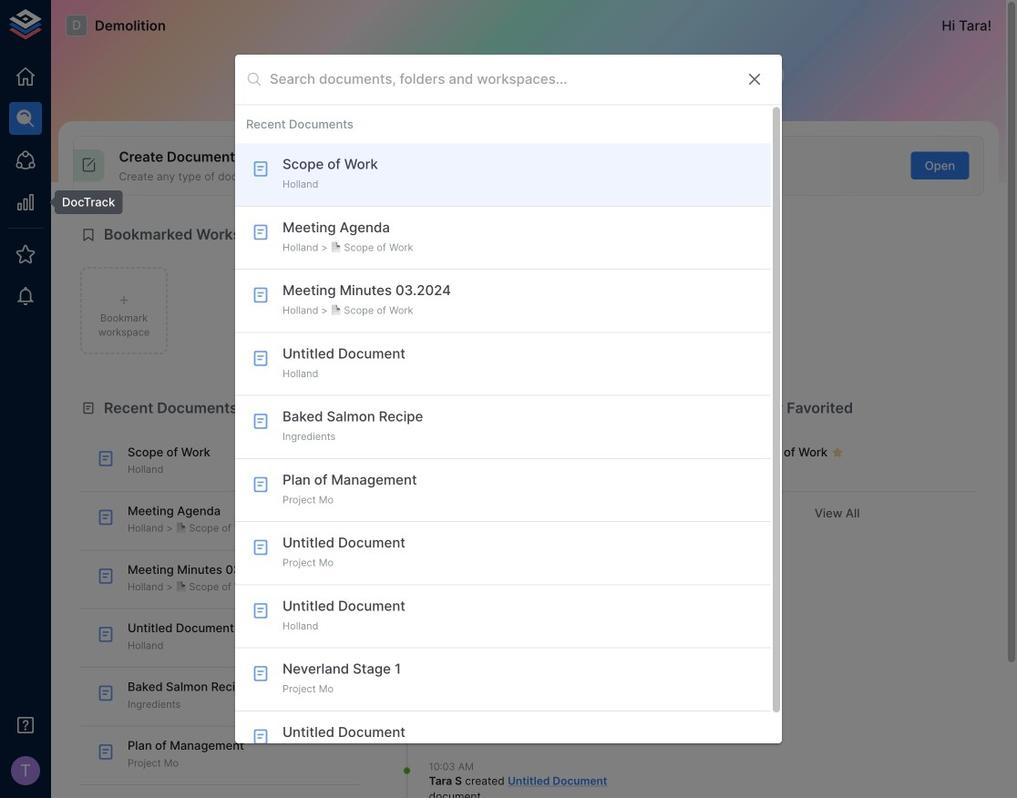 Task type: locate. For each thing, give the bounding box(es) containing it.
dialog
[[235, 55, 783, 775]]

tooltip
[[42, 191, 122, 215]]



Task type: vqa. For each thing, say whether or not it's contained in the screenshot.
dialog
yes



Task type: describe. For each thing, give the bounding box(es) containing it.
Search documents, folders and workspaces... text field
[[270, 66, 731, 93]]



